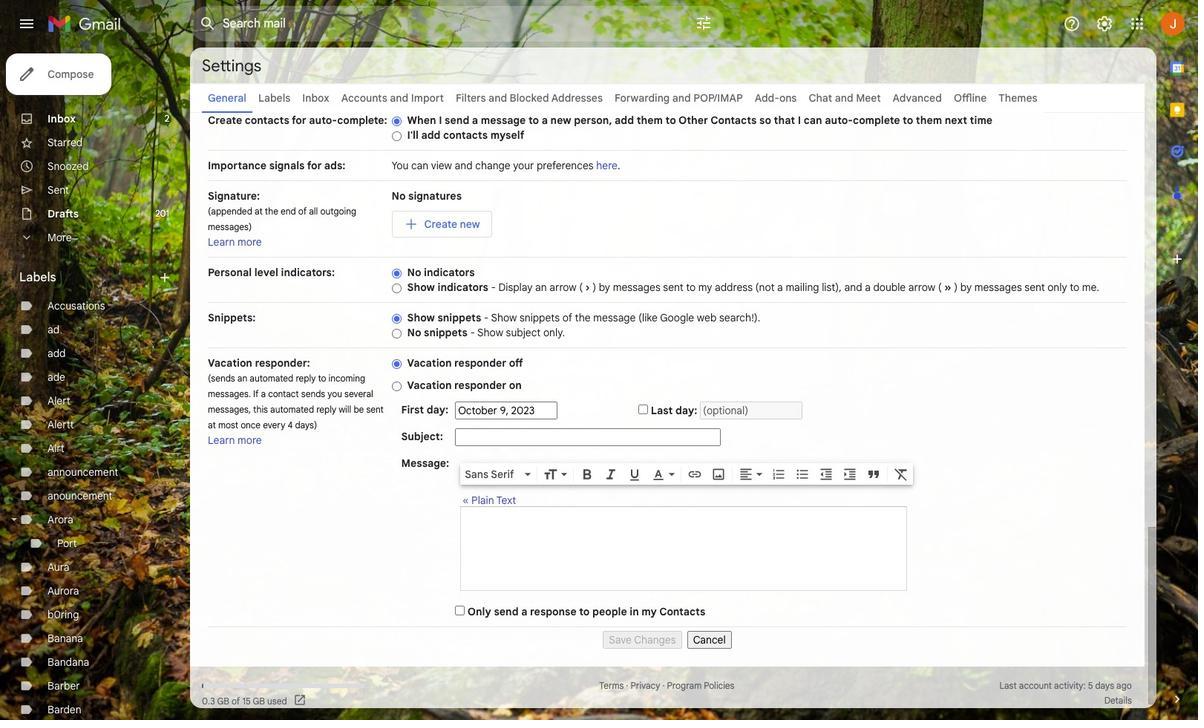 Task type: describe. For each thing, give the bounding box(es) containing it.
signature:
[[208, 189, 260, 203]]

0 vertical spatial message
[[481, 114, 526, 127]]

a left response
[[522, 605, 528, 619]]

to left other
[[666, 114, 677, 127]]

anouncement
[[48, 490, 112, 503]]

1 horizontal spatial sent
[[664, 281, 684, 294]]

accounts and import link
[[341, 91, 444, 105]]

quote ‪(⌘⇧9)‬ image
[[867, 467, 882, 482]]

»
[[945, 281, 952, 294]]

to left people
[[580, 605, 590, 619]]

more
[[48, 231, 72, 244]]

2 by from the left
[[961, 281, 972, 294]]

show indicators - display an arrow ( › ) by messages sent to my address (not a mailing list), and a double arrow ( » ) by messages sent only to me.
[[408, 281, 1100, 294]]

1 them from the left
[[637, 114, 663, 127]]

vacation for vacation responder on
[[408, 379, 452, 392]]

1 vertical spatial my
[[642, 605, 657, 619]]

gmail image
[[48, 9, 129, 39]]

ads:
[[325, 159, 346, 172]]

days
[[1096, 680, 1115, 692]]

save changes button
[[603, 631, 682, 649]]

learn inside the "signature: (appended at the end of all outgoing messages) learn more"
[[208, 235, 235, 249]]

several
[[345, 389, 374, 400]]

forwarding
[[615, 91, 670, 105]]

snippets:
[[208, 311, 256, 325]]

that
[[775, 114, 796, 127]]

1 horizontal spatial new
[[551, 114, 572, 127]]

more inside vacation responder: (sends an automated reply to incoming messages. if a contact sends you several messages, this automated reply will be sent at most once every 4 days) learn more
[[238, 434, 262, 447]]

day: for last day:
[[676, 404, 698, 417]]

only.
[[544, 326, 565, 339]]

a down blocked
[[542, 114, 548, 127]]

bulleted list ‪(⌘⇧8)‬ image
[[796, 467, 811, 482]]

show snippets - show snippets of the message (like google web search!).
[[408, 311, 761, 325]]

add link
[[48, 347, 66, 360]]

myself
[[491, 129, 525, 142]]

a left 'double'
[[866, 281, 871, 294]]

terms
[[600, 680, 624, 692]]

1 · from the left
[[626, 680, 629, 692]]

and right 'list),' on the top right of page
[[845, 281, 863, 294]]

1 vertical spatial can
[[411, 159, 429, 172]]

starred link
[[48, 136, 83, 149]]

last account activity: 5 days ago details
[[1000, 680, 1133, 706]]

blocked
[[510, 91, 549, 105]]

vacation for vacation responder: (sends an automated reply to incoming messages. if a contact sends you several messages, this automated reply will be sent at most once every 4 days) learn more
[[208, 357, 253, 370]]

general
[[208, 91, 247, 105]]

for for contacts
[[292, 114, 307, 127]]

2 auto- from the left
[[825, 114, 854, 127]]

0 vertical spatial send
[[445, 114, 470, 127]]

learn more link for learn
[[208, 235, 262, 249]]

2 · from the left
[[663, 680, 665, 692]]

sans serif
[[465, 468, 514, 481]]

days)
[[295, 420, 317, 431]]

italic ‪(⌘i)‬ image
[[604, 467, 619, 482]]

0 vertical spatial contacts
[[245, 114, 290, 127]]

at inside vacation responder: (sends an automated reply to incoming messages. if a contact sends you several messages, this automated reply will be sent at most once every 4 days) learn more
[[208, 420, 216, 431]]

this
[[253, 404, 268, 415]]

1 horizontal spatial contacts
[[444, 129, 488, 142]]

1 horizontal spatial send
[[494, 605, 519, 619]]

advanced link
[[893, 91, 943, 105]]

address
[[715, 281, 753, 294]]

bold ‪(⌘b)‬ image
[[580, 467, 595, 482]]

advanced
[[893, 91, 943, 105]]

and for accounts
[[390, 91, 409, 105]]

importance
[[208, 159, 267, 172]]

2 ( from the left
[[939, 281, 942, 294]]

an inside vacation responder: (sends an automated reply to incoming messages. if a contact sends you several messages, this automated reply will be sent at most once every 4 days) learn more
[[238, 373, 248, 384]]

link ‪(⌘k)‬ image
[[688, 467, 703, 482]]

anouncement link
[[48, 490, 112, 503]]

navigation containing save changes
[[208, 628, 1128, 649]]

0 vertical spatial add
[[615, 114, 634, 127]]

chat and meet link
[[809, 91, 881, 105]]

alrt
[[48, 442, 65, 455]]

show up no snippets - show subject only.
[[491, 311, 517, 325]]

save
[[609, 634, 632, 647]]

activity:
[[1055, 680, 1087, 692]]

import
[[411, 91, 444, 105]]

add-ons
[[755, 91, 797, 105]]

1 vertical spatial contacts
[[660, 605, 706, 619]]

responder for on
[[455, 379, 507, 392]]

settings image
[[1096, 15, 1114, 33]]

follow link to manage storage image
[[293, 694, 308, 709]]

banana link
[[48, 632, 83, 646]]

no for no signatures
[[392, 189, 406, 203]]

be
[[354, 404, 364, 415]]

subject:
[[402, 430, 443, 443]]

cancel button
[[688, 631, 732, 649]]

privacy link
[[631, 680, 661, 692]]

to inside vacation responder: (sends an automated reply to incoming messages. if a contact sends you several messages, this automated reply will be sent at most once every 4 days) learn more
[[318, 373, 326, 384]]

i'll add contacts myself
[[408, 129, 525, 142]]

main menu image
[[18, 15, 36, 33]]

Last day: checkbox
[[639, 405, 649, 415]]

0 vertical spatial contacts
[[711, 114, 757, 127]]

themes
[[999, 91, 1038, 105]]

arora
[[48, 513, 73, 527]]

complete:
[[337, 114, 388, 127]]

Subject text field
[[456, 429, 721, 446]]

responder:
[[255, 357, 310, 370]]

1 ) from the left
[[593, 281, 597, 294]]

all
[[309, 206, 318, 217]]

1 messages from the left
[[613, 281, 661, 294]]

indicators for show
[[438, 281, 489, 294]]

level
[[255, 266, 279, 279]]

responder for off
[[455, 357, 507, 370]]

ad link
[[48, 323, 59, 337]]

formatting options toolbar
[[461, 464, 914, 485]]

port link
[[57, 537, 77, 550]]

double
[[874, 281, 906, 294]]

footer containing terms
[[190, 679, 1145, 709]]

snippets up only. on the left top
[[520, 311, 560, 325]]

offline link
[[954, 91, 987, 105]]

show right show snippets option
[[408, 311, 435, 325]]

0.3
[[202, 696, 215, 707]]

first day:
[[402, 403, 449, 417]]

1 by from the left
[[599, 281, 611, 294]]

aura
[[48, 561, 69, 574]]

pop/imap
[[694, 91, 743, 105]]

Search mail text field
[[223, 16, 654, 31]]

labels heading
[[19, 270, 157, 285]]

0 vertical spatial automated
[[250, 373, 294, 384]]

Show snippets radio
[[392, 313, 402, 324]]

a inside vacation responder: (sends an automated reply to incoming messages. if a contact sends you several messages, this automated reply will be sent at most once every 4 days) learn more
[[261, 389, 266, 400]]

compose button
[[6, 53, 112, 95]]

vacation for vacation responder off
[[408, 357, 452, 370]]

personal level indicators:
[[208, 266, 335, 279]]

2 gb from the left
[[253, 696, 265, 707]]

program
[[668, 680, 702, 692]]

1 horizontal spatial inbox link
[[303, 91, 330, 105]]

day: for first day:
[[427, 403, 449, 417]]

only send a response to people in my contacts
[[468, 605, 706, 619]]

terms · privacy · program policies
[[600, 680, 735, 692]]

personal
[[208, 266, 252, 279]]

support image
[[1064, 15, 1082, 33]]

you
[[328, 389, 342, 400]]

alertt
[[48, 418, 74, 432]]

2 i from the left
[[798, 114, 802, 127]]

i'll
[[408, 129, 419, 142]]

no indicators
[[408, 266, 475, 279]]

a up i'll add contacts myself
[[472, 114, 479, 127]]

sends
[[301, 389, 326, 400]]

off
[[509, 357, 523, 370]]

every
[[263, 420, 285, 431]]

last for last account activity: 5 days ago details
[[1000, 680, 1018, 692]]

search!).
[[720, 311, 761, 325]]

ade link
[[48, 371, 65, 384]]

last for last day:
[[651, 404, 673, 417]]

indent less ‪(⌘[)‬ image
[[820, 467, 834, 482]]

(not
[[756, 281, 775, 294]]

When I send a message to a new person, add them to Other Contacts so that I can auto-complete to them next time radio
[[392, 116, 402, 127]]

more button
[[0, 226, 178, 250]]

more inside the "signature: (appended at the end of all outgoing messages) learn more"
[[238, 235, 262, 249]]

web
[[697, 311, 717, 325]]

- for display an arrow (
[[491, 281, 496, 294]]

bandana
[[48, 656, 89, 669]]

- for show subject only.
[[471, 326, 475, 339]]

.
[[618, 159, 621, 172]]

announcement link
[[48, 466, 118, 479]]



Task type: vqa. For each thing, say whether or not it's contained in the screenshot.
create within "button"
yes



Task type: locate. For each thing, give the bounding box(es) containing it.
0 vertical spatial at
[[255, 206, 263, 217]]

1 horizontal spatial the
[[575, 311, 591, 325]]

1 more from the top
[[238, 235, 262, 249]]

1 horizontal spatial )
[[955, 281, 958, 294]]

show right the show indicators option
[[408, 281, 435, 294]]

view
[[431, 159, 452, 172]]

add up ade link
[[48, 347, 66, 360]]

no down you
[[392, 189, 406, 203]]

1 horizontal spatial create
[[425, 218, 458, 231]]

labels for labels link
[[258, 91, 291, 105]]

create inside button
[[425, 218, 458, 231]]

1 horizontal spatial labels
[[258, 91, 291, 105]]

last right fixed end date option
[[651, 404, 673, 417]]

arrow left »
[[909, 281, 936, 294]]

Vacation responder on radio
[[392, 381, 402, 392]]

0 horizontal spatial -
[[471, 326, 475, 339]]

0 horizontal spatial for
[[292, 114, 307, 127]]

) right ›
[[593, 281, 597, 294]]

1 vertical spatial add
[[422, 129, 441, 142]]

gb
[[217, 696, 229, 707], [253, 696, 265, 707]]

and right view at left top
[[455, 159, 473, 172]]

message up myself
[[481, 114, 526, 127]]

· right privacy link
[[663, 680, 665, 692]]

learn more link down "most"
[[208, 434, 262, 447]]

no right no snippets radio
[[408, 326, 422, 339]]

0 horizontal spatial can
[[411, 159, 429, 172]]

1 horizontal spatial at
[[255, 206, 263, 217]]

1 vertical spatial reply
[[317, 404, 337, 415]]

No indicators radio
[[392, 268, 402, 279]]

-
[[491, 281, 496, 294], [484, 311, 489, 325], [471, 326, 475, 339]]

arrow left ›
[[550, 281, 577, 294]]

alrt link
[[48, 442, 65, 455]]

bandana link
[[48, 656, 89, 669]]

4
[[288, 420, 293, 431]]

create down general link
[[208, 114, 242, 127]]

inbox up create contacts for auto-complete:
[[303, 91, 330, 105]]

i
[[439, 114, 442, 127], [798, 114, 802, 127]]

1 vertical spatial for
[[307, 159, 322, 172]]

messages,
[[208, 404, 251, 415]]

offline
[[954, 91, 987, 105]]

indicators for no
[[424, 266, 475, 279]]

1 vertical spatial contacts
[[444, 129, 488, 142]]

more down "messages)"
[[238, 235, 262, 249]]

more down once
[[238, 434, 262, 447]]

messages up (like
[[613, 281, 661, 294]]

1 vertical spatial message
[[594, 311, 636, 325]]

accusations link
[[48, 299, 105, 313]]

by right »
[[961, 281, 972, 294]]

numbered list ‪(⌘⇧7)‬ image
[[772, 467, 787, 482]]

of up only. on the left top
[[563, 311, 573, 325]]

1 horizontal spatial messages
[[975, 281, 1023, 294]]

search mail image
[[195, 10, 221, 37]]

1 vertical spatial an
[[238, 373, 248, 384]]

0 horizontal spatial create
[[208, 114, 242, 127]]

footer
[[190, 679, 1145, 709]]

2 more from the top
[[238, 434, 262, 447]]

send up i'll add contacts myself
[[445, 114, 470, 127]]

at right (appended
[[255, 206, 263, 217]]

privacy
[[631, 680, 661, 692]]

1 horizontal spatial day:
[[676, 404, 698, 417]]

a right (not
[[778, 281, 784, 294]]

filters and blocked addresses
[[456, 91, 603, 105]]

1 vertical spatial last
[[1000, 680, 1018, 692]]

0 horizontal spatial message
[[481, 114, 526, 127]]

1 horizontal spatial contacts
[[711, 114, 757, 127]]

new down signatures
[[460, 218, 480, 231]]

to down blocked
[[529, 114, 539, 127]]

indicators
[[424, 266, 475, 279], [438, 281, 489, 294]]

snoozed link
[[48, 160, 89, 173]]

compose
[[48, 68, 94, 81]]

0 horizontal spatial reply
[[296, 373, 316, 384]]

Vacation responder off radio
[[392, 359, 402, 370]]

vacation responder: (sends an automated reply to incoming messages. if a contact sends you several messages, this automated reply will be sent at most once every 4 days) learn more
[[208, 357, 384, 447]]

sent inside vacation responder: (sends an automated reply to incoming messages. if a contact sends you several messages, this automated reply will be sent at most once every 4 days) learn more
[[367, 404, 384, 415]]

reply down the you
[[317, 404, 337, 415]]

2 ) from the left
[[955, 281, 958, 294]]

responder up "vacation responder on"
[[455, 357, 507, 370]]

show left subject
[[478, 326, 504, 339]]

1 horizontal spatial auto-
[[825, 114, 854, 127]]

gb right 15
[[253, 696, 265, 707]]

insert image image
[[712, 467, 727, 482]]

1 horizontal spatial an
[[536, 281, 547, 294]]

1 horizontal spatial them
[[917, 114, 943, 127]]

1 learn from the top
[[208, 235, 235, 249]]

last left 'account'
[[1000, 680, 1018, 692]]

Only send a response to people in my Contacts checkbox
[[456, 606, 465, 616]]

add inside labels navigation
[[48, 347, 66, 360]]

contact
[[268, 389, 299, 400]]

· right terms
[[626, 680, 629, 692]]

1 horizontal spatial by
[[961, 281, 972, 294]]

learn down "messages)"
[[208, 235, 235, 249]]

snippets for show subject only.
[[424, 326, 468, 339]]

settings
[[202, 55, 262, 75]]

outgoing
[[320, 206, 357, 217]]

create for create new
[[425, 218, 458, 231]]

- left the display
[[491, 281, 496, 294]]

2 responder from the top
[[455, 379, 507, 392]]

learn inside vacation responder: (sends an automated reply to incoming messages. if a contact sends you several messages, this automated reply will be sent at most once every 4 days) learn more
[[208, 434, 235, 447]]

1 vertical spatial the
[[575, 311, 591, 325]]

last day:
[[651, 404, 698, 417]]

0 horizontal spatial by
[[599, 281, 611, 294]]

2 vertical spatial no
[[408, 326, 422, 339]]

responder down vacation responder off
[[455, 379, 507, 392]]

snippets up no snippets - show subject only.
[[438, 311, 482, 325]]

labels down more
[[19, 270, 56, 285]]

0 vertical spatial -
[[491, 281, 496, 294]]

add down when
[[422, 129, 441, 142]]

Last day: text field
[[701, 402, 803, 420]]

2 arrow from the left
[[909, 281, 936, 294]]

( left ›
[[580, 281, 583, 294]]

by
[[599, 281, 611, 294], [961, 281, 972, 294]]

tab list
[[1157, 48, 1199, 667]]

2 messages from the left
[[975, 281, 1023, 294]]

details
[[1105, 695, 1133, 706]]

day: right first
[[427, 403, 449, 417]]

used
[[267, 696, 287, 707]]

for up signals
[[292, 114, 307, 127]]

sent right "be"
[[367, 404, 384, 415]]

my right in
[[642, 605, 657, 619]]

labels up create contacts for auto-complete:
[[258, 91, 291, 105]]

the inside the "signature: (appended at the end of all outgoing messages) learn more"
[[265, 206, 278, 217]]

indicators down no indicators
[[438, 281, 489, 294]]

2 learn more link from the top
[[208, 434, 262, 447]]

of for end
[[298, 206, 307, 217]]

snoozed
[[48, 160, 89, 173]]

2 learn from the top
[[208, 434, 235, 447]]

and right filters
[[489, 91, 507, 105]]

1 horizontal spatial reply
[[317, 404, 337, 415]]

1 arrow from the left
[[550, 281, 577, 294]]

and for filters
[[489, 91, 507, 105]]

1 horizontal spatial add
[[422, 129, 441, 142]]

my
[[699, 281, 713, 294], [642, 605, 657, 619]]

create new
[[425, 218, 480, 231]]

messages)
[[208, 221, 252, 233]]

when
[[408, 114, 437, 127]]

a right if
[[261, 389, 266, 400]]

0 vertical spatial inbox
[[303, 91, 330, 105]]

no right the no indicators option at the top left of page
[[408, 266, 422, 279]]

and for forwarding
[[673, 91, 691, 105]]

and up other
[[673, 91, 691, 105]]

0 vertical spatial learn
[[208, 235, 235, 249]]

0 horizontal spatial labels
[[19, 270, 56, 285]]

labels link
[[258, 91, 291, 105]]

addresses
[[552, 91, 603, 105]]

0 vertical spatial labels
[[258, 91, 291, 105]]

will
[[339, 404, 352, 415]]

1 horizontal spatial for
[[307, 159, 322, 172]]

0 vertical spatial the
[[265, 206, 278, 217]]

of inside the "signature: (appended at the end of all outgoing messages) learn more"
[[298, 206, 307, 217]]

( left »
[[939, 281, 942, 294]]

and up when i send a message to a new person, add them to other contacts so that i can auto-complete to them next time radio
[[390, 91, 409, 105]]

- up no snippets - show subject only.
[[484, 311, 489, 325]]

1 horizontal spatial my
[[699, 281, 713, 294]]

2 vertical spatial -
[[471, 326, 475, 339]]

changes
[[635, 634, 676, 647]]

an right the display
[[536, 281, 547, 294]]

Show indicators radio
[[392, 283, 402, 294]]

forwarding and pop/imap
[[615, 91, 743, 105]]

signature: (appended at the end of all outgoing messages) learn more
[[208, 189, 357, 249]]

indent more ‪(⌘])‬ image
[[843, 467, 858, 482]]

0 vertical spatial inbox link
[[303, 91, 330, 105]]

account
[[1020, 680, 1053, 692]]

1 vertical spatial of
[[563, 311, 573, 325]]

terms link
[[600, 680, 624, 692]]

1 horizontal spatial of
[[298, 206, 307, 217]]

1 learn more link from the top
[[208, 235, 262, 249]]

2 vertical spatial add
[[48, 347, 66, 360]]

0 vertical spatial of
[[298, 206, 307, 217]]

change
[[476, 159, 511, 172]]

No snippets radio
[[392, 328, 402, 339]]

new inside button
[[460, 218, 480, 231]]

the
[[265, 206, 278, 217], [575, 311, 591, 325]]

2 horizontal spatial of
[[563, 311, 573, 325]]

save changes
[[609, 634, 676, 647]]

of left 15
[[232, 696, 240, 707]]

mailing
[[786, 281, 820, 294]]

messages right »
[[975, 281, 1023, 294]]

policies
[[704, 680, 735, 692]]

labels inside navigation
[[19, 270, 56, 285]]

them down the forwarding
[[637, 114, 663, 127]]

add-
[[755, 91, 780, 105]]

0 horizontal spatial them
[[637, 114, 663, 127]]

ad
[[48, 323, 59, 337]]

1 horizontal spatial i
[[798, 114, 802, 127]]

0 vertical spatial new
[[551, 114, 572, 127]]

sent up the google
[[664, 281, 684, 294]]

1 responder from the top
[[455, 357, 507, 370]]

First day: text field
[[456, 402, 558, 420]]

last inside last account activity: 5 days ago details
[[1000, 680, 1018, 692]]

message left (like
[[594, 311, 636, 325]]

indicators down create new
[[424, 266, 475, 279]]

None search field
[[190, 6, 725, 42]]

Vacation responder text field
[[461, 515, 907, 583]]

sent left only
[[1025, 281, 1046, 294]]

at left "most"
[[208, 420, 216, 431]]

to down the advanced
[[903, 114, 914, 127]]

1 horizontal spatial (
[[939, 281, 942, 294]]

learn more link down "messages)"
[[208, 235, 262, 249]]

message
[[481, 114, 526, 127], [594, 311, 636, 325]]

day: right fixed end date option
[[676, 404, 698, 417]]

- up vacation responder off
[[471, 326, 475, 339]]

1 vertical spatial labels
[[19, 270, 56, 285]]

labels navigation
[[0, 48, 190, 721]]

1 vertical spatial automated
[[270, 404, 314, 415]]

to left me.
[[1071, 281, 1080, 294]]

to up sends
[[318, 373, 326, 384]]

drafts link
[[48, 207, 79, 221]]

arora link
[[48, 513, 73, 527]]

new down addresses
[[551, 114, 572, 127]]

of for snippets
[[563, 311, 573, 325]]

next
[[945, 114, 968, 127]]

0 vertical spatial reply
[[296, 373, 316, 384]]

vacation responder on
[[408, 379, 522, 392]]

here link
[[597, 159, 618, 172]]

2 them from the left
[[917, 114, 943, 127]]

0 horizontal spatial of
[[232, 696, 240, 707]]

1 vertical spatial responder
[[455, 379, 507, 392]]

i right when
[[439, 114, 442, 127]]

1 horizontal spatial -
[[484, 311, 489, 325]]

0 horizontal spatial gb
[[217, 696, 229, 707]]

0 horizontal spatial last
[[651, 404, 673, 417]]

vacation up (sends
[[208, 357, 253, 370]]

1 vertical spatial learn more link
[[208, 434, 262, 447]]

add-ons link
[[755, 91, 797, 105]]

send right only
[[494, 605, 519, 619]]

0 horizontal spatial day:
[[427, 403, 449, 417]]

messages.
[[208, 389, 251, 400]]

create contacts for auto-complete:
[[208, 114, 388, 127]]

can right you
[[411, 159, 429, 172]]

show
[[408, 281, 435, 294], [408, 311, 435, 325], [491, 311, 517, 325], [478, 326, 504, 339]]

1 horizontal spatial gb
[[253, 696, 265, 707]]

inbox link up starred
[[48, 112, 76, 126]]

contacts down pop/imap
[[711, 114, 757, 127]]

snippets for show snippets of the message (like google web search!).
[[438, 311, 482, 325]]

auto- down chat and meet
[[825, 114, 854, 127]]

inbox inside labels navigation
[[48, 112, 76, 126]]

1 horizontal spatial message
[[594, 311, 636, 325]]

0 horizontal spatial auto-
[[309, 114, 337, 127]]

other
[[679, 114, 709, 127]]

remove formatting ‪(⌘\)‬ image
[[895, 467, 909, 482]]

1 horizontal spatial last
[[1000, 680, 1018, 692]]

at inside the "signature: (appended at the end of all outgoing messages) learn more"
[[255, 206, 263, 217]]

inbox up starred
[[48, 112, 76, 126]]

0 horizontal spatial inbox link
[[48, 112, 76, 126]]

0 vertical spatial responder
[[455, 357, 507, 370]]

by right ›
[[599, 281, 611, 294]]

0 vertical spatial can
[[804, 114, 823, 127]]

automated up 4
[[270, 404, 314, 415]]

1 horizontal spatial arrow
[[909, 281, 936, 294]]

ago
[[1117, 680, 1133, 692]]

contacts down filters
[[444, 129, 488, 142]]

aura link
[[48, 561, 69, 574]]

0 horizontal spatial arrow
[[550, 281, 577, 294]]

0 horizontal spatial add
[[48, 347, 66, 360]]

for left ads:
[[307, 159, 322, 172]]

can down chat
[[804, 114, 823, 127]]

add down the forwarding
[[615, 114, 634, 127]]

2 horizontal spatial add
[[615, 114, 634, 127]]

to
[[529, 114, 539, 127], [666, 114, 677, 127], [903, 114, 914, 127], [687, 281, 696, 294], [1071, 281, 1080, 294], [318, 373, 326, 384], [580, 605, 590, 619]]

create for create contacts for auto-complete:
[[208, 114, 242, 127]]

ade
[[48, 371, 65, 384]]

accounts
[[341, 91, 388, 105]]

1 vertical spatial inbox link
[[48, 112, 76, 126]]

if
[[253, 389, 259, 400]]

auto- up ads:
[[309, 114, 337, 127]]

›
[[586, 281, 590, 294]]

you
[[392, 159, 409, 172]]

0.3 gb of 15 gb used
[[202, 696, 287, 707]]

banana
[[48, 632, 83, 646]]

2
[[165, 113, 169, 124]]

ons
[[780, 91, 797, 105]]

announcement
[[48, 466, 118, 479]]

vacation up first day:
[[408, 379, 452, 392]]

vacation right vacation responder off option at the left
[[408, 357, 452, 370]]

gb right 0.3
[[217, 696, 229, 707]]

0 vertical spatial learn more link
[[208, 235, 262, 249]]

0 horizontal spatial contacts
[[660, 605, 706, 619]]

and for chat
[[835, 91, 854, 105]]

the down ›
[[575, 311, 591, 325]]

1 vertical spatial send
[[494, 605, 519, 619]]

an
[[536, 281, 547, 294], [238, 373, 248, 384]]

in
[[630, 605, 639, 619]]

1 horizontal spatial can
[[804, 114, 823, 127]]

of left all
[[298, 206, 307, 217]]

1 vertical spatial create
[[425, 218, 458, 231]]

navigation
[[208, 628, 1128, 649]]

and right chat
[[835, 91, 854, 105]]

advanced search options image
[[689, 8, 719, 38]]

display
[[499, 281, 533, 294]]

1 auto- from the left
[[309, 114, 337, 127]]

sans serif option
[[462, 467, 522, 482]]

aurora link
[[48, 585, 79, 598]]

1 vertical spatial at
[[208, 420, 216, 431]]

learn more link for if
[[208, 434, 262, 447]]

no for no indicators
[[408, 266, 422, 279]]

2 horizontal spatial sent
[[1025, 281, 1046, 294]]

i right that
[[798, 114, 802, 127]]

(
[[580, 281, 583, 294], [939, 281, 942, 294]]

0 horizontal spatial the
[[265, 206, 278, 217]]

end
[[281, 206, 296, 217]]

most
[[218, 420, 239, 431]]

1 gb from the left
[[217, 696, 229, 707]]

0 vertical spatial indicators
[[424, 266, 475, 279]]

0 horizontal spatial ·
[[626, 680, 629, 692]]

themes link
[[999, 91, 1038, 105]]

reply up sends
[[296, 373, 316, 384]]

vacation
[[208, 357, 253, 370], [408, 357, 452, 370], [408, 379, 452, 392]]

1 ( from the left
[[580, 281, 583, 294]]

0 vertical spatial my
[[699, 281, 713, 294]]

vacation inside vacation responder: (sends an automated reply to incoming messages. if a contact sends you several messages, this automated reply will be sent at most once every 4 days) learn more
[[208, 357, 253, 370]]

contacts down labels link
[[245, 114, 290, 127]]

labels for labels heading
[[19, 270, 56, 285]]

- for show snippets of the message (like google web search!).
[[484, 311, 489, 325]]

0 horizontal spatial send
[[445, 114, 470, 127]]

1 vertical spatial inbox
[[48, 112, 76, 126]]

0 horizontal spatial i
[[439, 114, 442, 127]]

0 horizontal spatial messages
[[613, 281, 661, 294]]

subject
[[506, 326, 541, 339]]

alert link
[[48, 394, 70, 408]]

I'll add contacts myself radio
[[392, 131, 402, 142]]

)
[[593, 281, 597, 294], [955, 281, 958, 294]]

1 horizontal spatial ·
[[663, 680, 665, 692]]

2 horizontal spatial -
[[491, 281, 496, 294]]

underline ‪(⌘u)‬ image
[[628, 468, 643, 483]]

0 vertical spatial last
[[651, 404, 673, 417]]

contacts up cancel
[[660, 605, 706, 619]]

1 i from the left
[[439, 114, 442, 127]]

for for signals
[[307, 159, 322, 172]]

to up the google
[[687, 281, 696, 294]]

inbox link up create contacts for auto-complete:
[[303, 91, 330, 105]]

create down signatures
[[425, 218, 458, 231]]

forwarding and pop/imap link
[[615, 91, 743, 105]]



